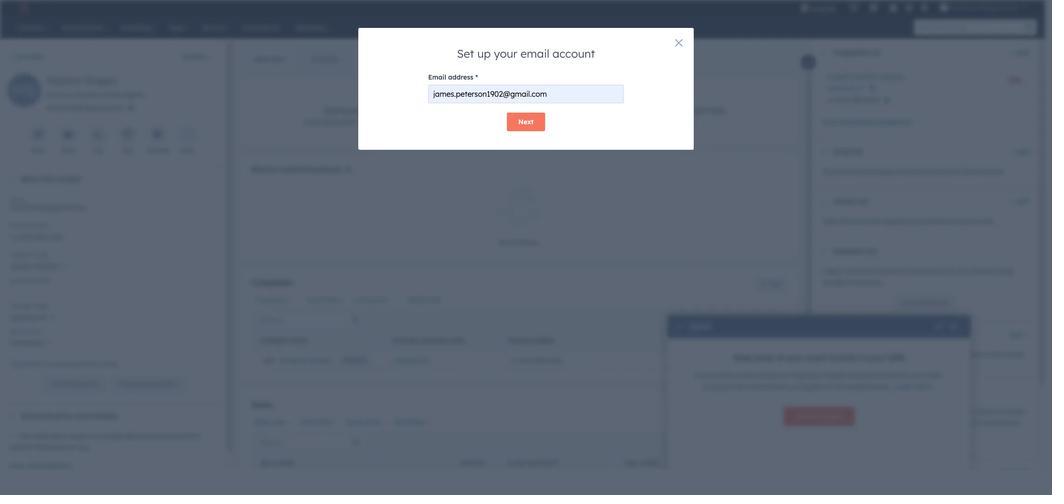 Task type: vqa. For each thing, say whether or not it's contained in the screenshot.
being in the bottom of the page
no



Task type: locate. For each thing, give the bounding box(es) containing it.
press to sort. element for phone number
[[774, 338, 778, 346]]

0 vertical spatial name
[[448, 338, 464, 345]]

+1 down 'phone number'
[[511, 357, 517, 365]]

(0) inside dropdown button
[[868, 248, 877, 256]]

from for you
[[61, 444, 76, 452]]

0 vertical spatial activity
[[681, 108, 710, 115]]

hubspot link
[[11, 2, 35, 13]]

crm
[[888, 354, 905, 363]]

0 horizontal spatial creative
[[73, 91, 99, 99]]

0 horizontal spatial in
[[827, 383, 832, 392]]

the right see
[[835, 351, 845, 359]]

press to sort. image left 'phone number'
[[487, 338, 491, 344]]

track inside collect and track payments associated with this contact using hubspot payments.
[[859, 268, 874, 276]]

1 vertical spatial contact
[[833, 388, 859, 397]]

activity inside last activity date --
[[681, 108, 710, 115]]

1 vertical spatial record.
[[974, 218, 995, 226]]

inbox
[[824, 413, 843, 421]]

1 horizontal spatial 2000
[[865, 96, 880, 104]]

james peterson image
[[940, 3, 949, 12]]

creative artists agency link
[[828, 73, 905, 81], [280, 357, 357, 365]]

caret image up see
[[820, 334, 826, 336]]

link opens in a new window image
[[857, 83, 864, 95], [423, 358, 430, 365]]

2 vertical spatial +
[[1010, 198, 1014, 206]]

1 vertical spatial create
[[407, 297, 426, 304]]

caret image left the 'about'
[[7, 178, 13, 181]]

this
[[971, 168, 982, 176], [42, 175, 54, 184], [961, 218, 972, 226], [959, 268, 970, 276], [991, 351, 1002, 359], [189, 433, 200, 441]]

up for payments
[[914, 300, 920, 307]]

owner up search search field
[[284, 297, 301, 304]]

with for opportunities
[[957, 168, 969, 176]]

1 vertical spatial account
[[757, 372, 782, 380]]

more image
[[183, 131, 192, 140]]

with for requests
[[946, 218, 959, 226]]

contact's left data
[[80, 361, 104, 368]]

more
[[915, 383, 932, 392]]

press to sort. image for phone number
[[774, 338, 778, 344]]

+ for track the revenue opportunities associated with this record.
[[1010, 148, 1014, 156]]

connect inside button
[[796, 413, 822, 421]]

0 vertical spatial 424-
[[837, 96, 851, 104]]

caret image inside the communication subscriptions dropdown button
[[7, 416, 13, 418]]

caa.com down companies (1)
[[828, 84, 856, 92]]

your up email address text field
[[494, 47, 518, 61]]

name
[[448, 338, 464, 345], [277, 461, 294, 468]]

+ add for track the customer requests associated with this record.
[[1010, 198, 1029, 206]]

1 horizontal spatial activities.
[[947, 408, 976, 417]]

hubspot inside collect and track payments associated with this contact using hubspot payments.
[[822, 279, 849, 287]]

about this contact
[[21, 175, 81, 184]]

0 vertical spatial create date
[[407, 297, 441, 304]]

close left (cdt)
[[508, 461, 526, 468]]

0 horizontal spatial create date
[[346, 419, 380, 426]]

up inside dialog
[[478, 47, 491, 61]]

amount
[[460, 461, 485, 468]]

press to sort. element
[[371, 338, 374, 346], [487, 338, 491, 346], [774, 338, 778, 346], [371, 460, 374, 468], [488, 460, 492, 468], [604, 460, 607, 468]]

+ add button for track the customer requests associated with this record.
[[1010, 196, 1029, 207]]

opportunity down the lifecycle stage
[[9, 314, 47, 322]]

0 horizontal spatial subscriptions
[[27, 463, 70, 471]]

payments up the expand dialog icon
[[922, 300, 948, 307]]

caret image inside companies (1) dropdown button
[[820, 52, 826, 54]]

artists down the (1)
[[858, 73, 879, 81]]

1 vertical spatial close
[[508, 461, 526, 468]]

0 horizontal spatial close
[[301, 419, 316, 426]]

connect for connect inbox
[[796, 413, 822, 421]]

press to sort. image
[[487, 338, 491, 344], [774, 338, 778, 344]]

email
[[521, 47, 550, 61], [806, 354, 827, 363], [738, 372, 755, 380], [728, 383, 744, 392]]

close inside popup button
[[301, 419, 316, 426]]

attached
[[861, 351, 889, 359]]

0 vertical spatial deals
[[833, 148, 852, 156]]

artists inside martin sheen actor at creative artists agency
[[101, 91, 121, 99]]

owner left "close date"
[[269, 419, 287, 426]]

add button for companies
[[756, 279, 787, 291]]

caa.com
[[828, 84, 856, 92], [394, 357, 422, 365]]

payments (0)
[[833, 248, 877, 256]]

create date right close date popup button
[[346, 419, 380, 426]]

2 press to sort. image from the left
[[774, 338, 778, 344]]

2 vertical spatial artists
[[310, 357, 331, 365]]

press to sort. element for close date (cdt)
[[604, 460, 607, 468]]

contact up james
[[9, 252, 30, 259]]

3 + add from the top
[[1010, 198, 1029, 206]]

0 vertical spatial set
[[457, 47, 474, 61]]

caret image
[[820, 52, 826, 54], [7, 178, 13, 181], [820, 391, 826, 394]]

1 vertical spatial activities.
[[947, 408, 976, 417]]

track the revenue opportunities associated with this record.
[[822, 168, 1005, 176]]

1 vertical spatial +
[[1010, 148, 1014, 156]]

subscriptions inside dropdown button
[[74, 413, 118, 421]]

subscriptions inside button
[[27, 463, 70, 471]]

288- down 'number' at right bottom
[[533, 357, 547, 365]]

link opens in a new window image up the view associated companies
[[857, 83, 864, 95]]

email down the 'about'
[[9, 197, 24, 204]]

set up payments
[[903, 300, 948, 307]]

2 + from the top
[[1010, 148, 1014, 156]]

caret image for tickets (0)
[[820, 201, 826, 203]]

lifecycle for lifecycle stage
[[9, 303, 32, 310]]

2 horizontal spatial last
[[665, 108, 680, 115]]

contact down use
[[9, 444, 33, 452]]

press to sort. image for name
[[371, 460, 374, 467]]

view inside button
[[9, 463, 25, 471]]

contact inside dropdown button
[[833, 388, 859, 397]]

agency inside martin sheen actor at creative artists agency
[[122, 91, 145, 99]]

hubspot inside attribute contacts created to marketing activities. when a contact is created, hubspot gives credit to all that contact's interactions.
[[856, 420, 883, 428]]

subscriptions down receives
[[27, 463, 70, 471]]

1 horizontal spatial lifecycle
[[493, 108, 525, 115]]

2 + add button from the top
[[1010, 146, 1029, 158]]

date
[[347, 108, 362, 115], [711, 108, 726, 115], [392, 297, 405, 304], [427, 297, 441, 304], [318, 419, 331, 426], [366, 419, 380, 426], [528, 461, 542, 468]]

subscriptions up "manage" at the left bottom of page
[[74, 413, 118, 421]]

caa.com link down companies (1)
[[828, 83, 866, 95]]

lead status button
[[304, 295, 348, 307]]

1 horizontal spatial name
[[448, 338, 464, 345]]

1 vertical spatial creative artists agency
[[280, 357, 357, 365]]

lead inside popup button
[[307, 297, 321, 304]]

(0) inside dropdown button
[[854, 148, 863, 156]]

1 vertical spatial agency
[[122, 91, 145, 99]]

create date up company domain name on the left of page
[[407, 297, 441, 304]]

activities
[[311, 55, 339, 63]]

contact
[[9, 252, 30, 259], [833, 388, 859, 397]]

1 track from the top
[[822, 168, 839, 176]]

1 horizontal spatial set
[[903, 300, 912, 307]]

martinsheen@gmail.com up the number
[[9, 204, 86, 212]]

view all properties
[[49, 381, 98, 388]]

2 vertical spatial owner
[[269, 419, 287, 426]]

1 vertical spatial create date button
[[343, 417, 387, 429]]

set for set up your email account
[[457, 47, 474, 61]]

1 vertical spatial caa.com link
[[394, 357, 431, 365]]

contact's down when
[[954, 420, 981, 428]]

associated for requests
[[911, 218, 944, 226]]

owner for companies
[[284, 297, 301, 304]]

caret image up attribute
[[820, 391, 826, 394]]

deal inside "popup button"
[[255, 419, 268, 426]]

caret image inside attachments dropdown button
[[820, 334, 826, 336]]

companies for companies
[[252, 278, 293, 288]]

upgrade
[[811, 5, 837, 12]]

communications
[[279, 165, 341, 174], [136, 433, 187, 441]]

view for view associated companies
[[822, 118, 838, 126]]

0 vertical spatial (0)
[[854, 148, 863, 156]]

contact inside about this contact dropdown button
[[56, 175, 81, 184]]

track
[[822, 168, 839, 176], [822, 218, 839, 226]]

0 vertical spatial creative artists agency
[[828, 73, 905, 81]]

Email address text field
[[428, 85, 624, 103]]

0 vertical spatial close
[[301, 419, 316, 426]]

property
[[134, 381, 157, 388]]

email inside "email martinsheen@gmail.com"
[[9, 197, 24, 204]]

0 vertical spatial opportunity
[[501, 118, 538, 126]]

press to sort. image up of
[[774, 338, 778, 344]]

tickets (0) button
[[813, 189, 1007, 214]]

1 + add button from the top
[[1010, 47, 1029, 58]]

contact create attribution
[[833, 388, 919, 397]]

0 horizontal spatial payments
[[876, 268, 907, 276]]

creative artists agency link down name
[[280, 357, 357, 365]]

deals inside dropdown button
[[833, 148, 852, 156]]

2 horizontal spatial hubspot
[[856, 420, 883, 428]]

Phone number text field
[[9, 228, 216, 247]]

view for view all properties
[[49, 381, 62, 388]]

+
[[1010, 48, 1014, 57], [1010, 148, 1014, 156], [1010, 198, 1014, 206]]

activities. up that
[[947, 408, 976, 417]]

company left the domain
[[391, 338, 420, 345]]

companies for companies (1)
[[833, 48, 870, 57]]

2 track from the top
[[822, 218, 839, 226]]

lifecycle up next at the top
[[493, 108, 525, 115]]

+1
[[828, 96, 835, 104], [511, 357, 517, 365]]

menu
[[794, 0, 1034, 15]]

caret image inside the deals (0) dropdown button
[[820, 151, 826, 153]]

owner inside popup button
[[284, 297, 301, 304]]

2 vertical spatial + add
[[1010, 198, 1029, 206]]

close dialog image
[[950, 324, 958, 331]]

1 horizontal spatial lead
[[307, 297, 321, 304]]

the down "begin"
[[834, 383, 844, 392]]

deals
[[833, 148, 852, 156], [252, 401, 272, 410]]

view down legal basis for processing contact's data
[[49, 381, 62, 388]]

add inside popup button
[[1009, 331, 1022, 339]]

1 vertical spatial deal stage
[[624, 461, 659, 468]]

0 vertical spatial phone
[[9, 222, 26, 229]]

1 horizontal spatial close
[[508, 461, 526, 468]]

0 vertical spatial 2000
[[865, 96, 880, 104]]

to right types
[[89, 433, 96, 441]]

0 vertical spatial + add
[[1010, 48, 1029, 57]]

caret image inside payments (0) dropdown button
[[820, 251, 826, 253]]

email inside dialog
[[428, 73, 446, 82]]

record. for track the customer requests associated with this record.
[[974, 218, 995, 226]]

activity
[[681, 108, 710, 115], [369, 297, 390, 304]]

0 vertical spatial link opens in a new window image
[[857, 85, 864, 92]]

from up "learn"
[[896, 372, 910, 380]]

use
[[18, 433, 29, 441]]

connect inside connect your email account to hubspot to begin sending emails from your crm. all your email conversations will appear in the timeline below.
[[695, 372, 721, 380]]

caret image inside contact create attribution dropdown button
[[820, 391, 826, 394]]

deal stage inside popup button
[[394, 419, 425, 426]]

activities. inside alert
[[510, 239, 539, 247]]

1 add button from the top
[[756, 279, 787, 291]]

3 + add button from the top
[[1010, 196, 1029, 207]]

view associated companies
[[822, 118, 913, 126]]

link opens in a new window image down company domain name on the left of page
[[423, 358, 430, 365]]

1 horizontal spatial account
[[757, 372, 782, 380]]

last for last activity date --
[[665, 108, 680, 115]]

hubspot down the contacts
[[856, 420, 883, 428]]

contact up "email martinsheen@gmail.com"
[[56, 175, 81, 184]]

(0) right payments at the right of page
[[868, 248, 877, 256]]

caret image left deals (0)
[[820, 151, 826, 153]]

associated down payments (0) dropdown button
[[909, 268, 942, 276]]

the for revenue
[[840, 168, 850, 176]]

lifecycle left "stage"
[[9, 303, 32, 310]]

0 vertical spatial record.
[[984, 168, 1005, 176]]

1 press to sort. image from the left
[[487, 338, 491, 344]]

1 vertical spatial creative artists agency link
[[280, 357, 357, 365]]

caa.com link down company domain name on the left of page
[[394, 357, 431, 365]]

creative down companies (1)
[[828, 73, 856, 81]]

last for last contacted
[[9, 277, 21, 284]]

owner for deals
[[269, 419, 287, 426]]

view associated companies link
[[822, 117, 913, 128]]

424- down 'phone number'
[[519, 357, 533, 365]]

minimize dialog image
[[675, 324, 683, 331]]

2000 down 'number' at right bottom
[[547, 357, 563, 365]]

last activity date button
[[352, 295, 405, 307]]

connect left is
[[796, 413, 822, 421]]

crm.
[[928, 372, 943, 380]]

track the customer requests associated with this record.
[[822, 218, 995, 226]]

+ for track the customer requests associated with this record.
[[1010, 198, 1014, 206]]

0 horizontal spatial 424-
[[519, 357, 533, 365]]

payments (0) button
[[813, 239, 1025, 264]]

companies
[[833, 48, 870, 57], [252, 278, 293, 288]]

from inside use subscription types to manage the communications this contact receives from you
[[61, 444, 76, 452]]

meeting image
[[153, 131, 162, 140]]

last for last activity date
[[355, 297, 367, 304]]

set for set up payments
[[903, 300, 912, 307]]

(0) inside "dropdown button"
[[859, 198, 868, 206]]

caret image for payments (0)
[[820, 251, 826, 253]]

press to sort. image
[[371, 338, 374, 344], [371, 460, 374, 467], [488, 460, 492, 467], [604, 460, 607, 467]]

last activity date --
[[665, 108, 726, 126]]

caret image for companies (1)
[[820, 52, 826, 54]]

provation design studio
[[950, 4, 1019, 11]]

deal
[[255, 419, 268, 426], [394, 419, 407, 426], [261, 461, 276, 468], [624, 461, 639, 468]]

1 + from the top
[[1010, 48, 1014, 57]]

2 horizontal spatial creative
[[828, 73, 856, 81]]

0 vertical spatial deal stage
[[394, 419, 425, 426]]

associated inside collect and track payments associated with this contact using hubspot payments.
[[909, 268, 942, 276]]

deals down the view associated companies
[[833, 148, 852, 156]]

1 vertical spatial name
[[277, 461, 294, 468]]

2 add button from the top
[[756, 401, 787, 413]]

track left of
[[755, 354, 774, 363]]

424-
[[837, 96, 851, 104], [519, 357, 533, 365]]

activity inside popup button
[[369, 297, 390, 304]]

deal inside popup button
[[394, 419, 407, 426]]

+1 up the view associated companies
[[828, 96, 835, 104]]

0 vertical spatial +1 424-288-2000
[[828, 96, 880, 104]]

all left properties
[[64, 381, 70, 388]]

create date button right close date popup button
[[343, 417, 387, 429]]

opportunity
[[501, 118, 538, 126], [9, 314, 47, 322]]

number
[[27, 222, 48, 229]]

creative artists agency
[[828, 73, 905, 81], [280, 357, 357, 365]]

set up your email account dialog
[[358, 28, 694, 150]]

create right the last activity date
[[407, 297, 426, 304]]

1 vertical spatial with
[[946, 218, 959, 226]]

1 vertical spatial hubspot
[[792, 372, 819, 380]]

1 horizontal spatial up
[[914, 300, 920, 307]]

learn more button
[[891, 383, 936, 392]]

subscriptions for communication subscriptions
[[74, 413, 118, 421]]

last contacted
[[9, 277, 49, 284]]

1 horizontal spatial hubspot
[[822, 279, 849, 287]]

(0) right tickets in the top right of the page
[[859, 198, 868, 206]]

to inside use subscription types to manage the communications this contact receives from you
[[89, 433, 96, 441]]

associated down tickets (0) "dropdown button" in the top right of the page
[[911, 218, 944, 226]]

last inside last activity date --
[[665, 108, 680, 115]]

note
[[32, 147, 45, 154]]

set down collect and track payments associated with this contact using hubspot payments.
[[903, 300, 912, 307]]

phone left 'number' at right bottom
[[508, 338, 528, 345]]

revenue
[[852, 168, 876, 176]]

emails
[[874, 372, 894, 380]]

press to sort. element for deal name
[[371, 460, 374, 468]]

2 horizontal spatial artists
[[858, 73, 879, 81]]

deal stage
[[394, 419, 425, 426], [624, 461, 659, 468]]

connect inbox
[[796, 413, 843, 421]]

history
[[158, 381, 176, 388]]

2 + add from the top
[[1010, 148, 1029, 156]]

(0) for deals (0)
[[854, 148, 863, 156]]

connect your email account to hubspot to begin sending emails from your crm. all your email conversations will appear in the timeline below.
[[695, 372, 943, 392]]

last inside popup button
[[355, 297, 367, 304]]

manage
[[97, 433, 123, 441]]

of
[[777, 354, 784, 363]]

is
[[822, 420, 827, 428]]

contact
[[56, 175, 81, 184], [971, 268, 995, 276], [1003, 408, 1026, 417], [9, 444, 33, 452]]

+1 424-288-2000 up view associated companies link
[[828, 96, 880, 104]]

your inside dialog
[[494, 47, 518, 61]]

owner up peterson
[[32, 252, 48, 259]]

1 vertical spatial payments
[[922, 300, 948, 307]]

hubspot image
[[17, 2, 28, 13]]

record. for track the revenue opportunities associated with this record.
[[984, 168, 1005, 176]]

2 vertical spatial last
[[355, 297, 367, 304]]

set up payments link
[[895, 296, 956, 311]]

companies inside companies (1) dropdown button
[[833, 48, 870, 57]]

view all properties link
[[41, 378, 106, 393]]

0 vertical spatial connect
[[695, 372, 721, 380]]

0 vertical spatial caret image
[[820, 52, 826, 54]]

up
[[478, 47, 491, 61], [914, 300, 920, 307]]

(0) up revenue
[[854, 148, 863, 156]]

stage inside lifecycle stage opportunity
[[527, 108, 545, 115]]

payments inside collect and track payments associated with this contact using hubspot payments.
[[876, 268, 907, 276]]

1 horizontal spatial create date
[[407, 297, 441, 304]]

creative right at
[[73, 91, 99, 99]]

0 horizontal spatial caa.com
[[394, 357, 422, 365]]

press to sort. element for company name
[[371, 338, 374, 346]]

0 vertical spatial contact
[[9, 252, 30, 259]]

email down keep at the bottom of page
[[738, 372, 755, 380]]

1 horizontal spatial agency
[[333, 357, 357, 365]]

caret image
[[820, 151, 826, 153], [820, 201, 826, 203], [820, 251, 826, 253], [820, 334, 826, 336], [7, 416, 13, 418]]

contact right the "a"
[[1003, 408, 1026, 417]]

marketplaces button
[[864, 0, 884, 15]]

create date
[[407, 297, 441, 304], [346, 419, 380, 426]]

0 horizontal spatial all
[[64, 381, 70, 388]]

1 horizontal spatial link opens in a new window image
[[857, 85, 864, 92]]

activities. right no
[[510, 239, 539, 247]]

to right attached
[[891, 351, 897, 359]]

account inside dialog
[[553, 47, 595, 61]]

0 vertical spatial all
[[64, 381, 70, 388]]

connect for connect your email account to hubspot to begin sending emails from your crm. all your email conversations will appear in the timeline below.
[[695, 372, 721, 380]]

(0)
[[854, 148, 863, 156], [859, 198, 868, 206], [868, 248, 877, 256]]

account inside connect your email account to hubspot to begin sending emails from your crm. all your email conversations will appear in the timeline below.
[[757, 372, 782, 380]]

help button
[[886, 0, 902, 15]]

company inside popup button
[[255, 297, 282, 304]]

hubspot down collect
[[822, 279, 849, 287]]

creative artists agency link down the (1)
[[828, 73, 905, 81]]

name down search search box
[[277, 461, 294, 468]]

create
[[861, 388, 882, 397]]

caret image inside tickets (0) "dropdown button"
[[820, 201, 826, 203]]

0 vertical spatial track
[[859, 268, 874, 276]]

0 vertical spatial owner
[[32, 252, 48, 259]]

2 vertical spatial agency
[[333, 357, 357, 365]]

the for customer
[[840, 218, 850, 226]]

email inside dialog
[[521, 47, 550, 61]]

0 vertical spatial track
[[822, 168, 839, 176]]

set
[[457, 47, 474, 61], [903, 300, 912, 307]]

phone
[[9, 222, 26, 229], [508, 338, 528, 345]]

1 horizontal spatial last
[[355, 297, 367, 304]]

last activity date
[[355, 297, 405, 304]]

link opens in a new window image
[[857, 85, 864, 92], [423, 358, 430, 365]]

requests
[[883, 218, 909, 226]]

menu item
[[844, 0, 846, 15]]

1 horizontal spatial all
[[930, 420, 937, 428]]

from left you
[[61, 444, 76, 452]]

track down deals (0)
[[822, 168, 839, 176]]

creative artists agency down the (1)
[[828, 73, 905, 81]]

0 horizontal spatial +1
[[511, 357, 517, 365]]

creative down name
[[280, 357, 308, 365]]

from inside connect your email account to hubspot to begin sending emails from your crm. all your email conversations will appear in the timeline below.
[[896, 372, 910, 380]]

note image
[[34, 131, 42, 140]]

contact left the using
[[971, 268, 995, 276]]

the for files
[[835, 351, 845, 359]]

close image
[[675, 39, 683, 47]]

company up company name
[[255, 297, 282, 304]]

sending
[[848, 372, 872, 380]]

0 vertical spatial link opens in a new window image
[[857, 83, 864, 95]]

create date button up company domain name on the left of page
[[404, 295, 448, 307]]

phone number
[[9, 222, 48, 229]]

3 + from the top
[[1010, 198, 1014, 206]]

0 vertical spatial +
[[1010, 48, 1014, 57]]

caa.com down company domain name on the left of page
[[394, 357, 422, 365]]

1 vertical spatial communications
[[136, 433, 187, 441]]

provation
[[950, 4, 978, 11]]

1 vertical spatial track
[[822, 218, 839, 226]]

associated for payments
[[909, 268, 942, 276]]

the down tickets in the top right of the page
[[840, 218, 850, 226]]

legal
[[9, 361, 24, 368]]

lead up connected
[[9, 329, 22, 336]]

create date for the left 'create date' popup button
[[346, 419, 380, 426]]

notifications button
[[917, 0, 933, 15]]

1 vertical spatial creative
[[73, 91, 99, 99]]

subscriptions
[[74, 413, 118, 421], [27, 463, 70, 471]]

caret image for deals (0)
[[820, 151, 826, 153]]

up for your
[[478, 47, 491, 61]]

the left revenue
[[840, 168, 850, 176]]

press to sort. element for company domain name
[[487, 338, 491, 346]]

288- up view associated companies link
[[851, 96, 865, 104]]

deals for deals
[[252, 401, 272, 410]]

1 vertical spatial activity
[[369, 297, 390, 304]]

1 horizontal spatial 424-
[[837, 96, 851, 104]]

1 horizontal spatial deals
[[833, 148, 852, 156]]

1 horizontal spatial in
[[859, 354, 866, 363]]

this inside dropdown button
[[42, 175, 54, 184]]

0 vertical spatial with
[[957, 168, 969, 176]]

view down use
[[9, 463, 25, 471]]

0 horizontal spatial activities.
[[510, 239, 539, 247]]

with inside collect and track payments associated with this contact using hubspot payments.
[[944, 268, 957, 276]]

marketplaces image
[[870, 4, 878, 13]]

caret image inside about this contact dropdown button
[[7, 178, 13, 181]]

set inside dialog
[[457, 47, 474, 61]]

martinsheen@gmail.com down at
[[47, 104, 123, 112]]

0 horizontal spatial creative artists agency link
[[280, 357, 357, 365]]

track up payments.
[[859, 268, 874, 276]]

artists down "sheen" on the left of the page
[[101, 91, 121, 99]]

deals up the deal owner
[[252, 401, 272, 410]]

+1 424-288-2000 down 'number' at right bottom
[[511, 357, 563, 365]]

navigation
[[241, 48, 353, 71]]

connect inbox button
[[784, 408, 855, 426]]

0 vertical spatial + add button
[[1010, 47, 1029, 58]]

email left address
[[428, 73, 446, 82]]

hubspot
[[822, 279, 849, 287], [792, 372, 819, 380], [856, 420, 883, 428]]

account
[[553, 47, 595, 61], [757, 372, 782, 380]]

1 - from the left
[[693, 118, 696, 126]]

owner inside "popup button"
[[269, 419, 287, 426]]

link opens in a new window image down company domain name on the left of page
[[423, 358, 430, 365]]

close up search search box
[[301, 419, 316, 426]]

appear
[[802, 383, 825, 392]]

this inside use subscription types to manage the communications this contact receives from you
[[189, 433, 200, 441]]

lifecycle inside lifecycle stage opportunity
[[493, 108, 525, 115]]

in inside connect your email account to hubspot to begin sending emails from your crm. all your email conversations will appear in the timeline below.
[[827, 383, 832, 392]]

view
[[822, 118, 838, 126], [49, 381, 62, 388], [120, 381, 132, 388], [9, 463, 25, 471]]



Task type: describe. For each thing, give the bounding box(es) containing it.
view for view subscriptions
[[9, 463, 25, 471]]

0 vertical spatial contact's
[[80, 361, 104, 368]]

learn more
[[895, 383, 932, 392]]

company for company name
[[261, 338, 289, 345]]

all inside view all properties link
[[64, 381, 70, 388]]

peterson
[[32, 262, 59, 271]]

creative inside martin sheen actor at creative artists agency
[[73, 91, 99, 99]]

1 horizontal spatial creative artists agency
[[828, 73, 905, 81]]

phone for phone number
[[508, 338, 528, 345]]

2 vertical spatial record.
[[1004, 351, 1025, 359]]

properties
[[71, 381, 98, 388]]

0 vertical spatial creative artists agency link
[[828, 73, 905, 81]]

customer
[[852, 218, 881, 226]]

0 vertical spatial martinsheen@gmail.com
[[47, 104, 123, 112]]

1 horizontal spatial deal stage
[[624, 461, 659, 468]]

to left "begin"
[[821, 372, 827, 380]]

view subscriptions
[[9, 463, 70, 471]]

1 horizontal spatial payments
[[922, 300, 948, 307]]

to right uploaded
[[983, 351, 990, 359]]

Search search field
[[254, 435, 367, 452]]

contact owner
[[9, 252, 48, 259]]

+ add button for track the revenue opportunities associated with this record.
[[1010, 146, 1029, 158]]

1 horizontal spatial 288-
[[851, 96, 865, 104]]

the inside connect your email account to hubspot to begin sending emails from your crm. all your email conversations will appear in the timeline below.
[[834, 383, 844, 392]]

press to sort. image for date
[[604, 460, 607, 467]]

0 horizontal spatial creative artists agency
[[280, 357, 357, 365]]

with for payments
[[944, 268, 957, 276]]

your up more on the bottom right of page
[[912, 372, 926, 380]]

no activities. alert
[[252, 186, 787, 249]]

keep
[[734, 354, 753, 363]]

files
[[847, 351, 859, 359]]

associated up deals (0)
[[840, 118, 875, 126]]

activity for last activity date
[[369, 297, 390, 304]]

communication subscriptions button
[[0, 404, 213, 429]]

deals for deals (0)
[[833, 148, 852, 156]]

1 vertical spatial +1 424-288-2000
[[511, 357, 563, 365]]

email up connect your email account to hubspot to begin sending emails from your crm. all your email conversations will appear in the timeline below.
[[806, 354, 827, 363]]

contact inside attribute contacts created to marketing activities. when a contact is created, hubspot gives credit to all that contact's interactions.
[[1003, 408, 1026, 417]]

task
[[122, 147, 134, 154]]

task image
[[124, 131, 132, 140]]

0 horizontal spatial name
[[277, 461, 294, 468]]

1 vertical spatial track
[[755, 354, 774, 363]]

Search search field
[[254, 312, 367, 329]]

0 vertical spatial agency
[[881, 73, 905, 81]]

2 vertical spatial creative
[[280, 357, 308, 365]]

martin sheen actor at creative artists agency
[[47, 74, 145, 99]]

actions button
[[176, 48, 218, 66]]

opportunity inside lifecycle stage opportunity
[[501, 118, 538, 126]]

press to sort. image for company domain name
[[487, 338, 491, 344]]

upgrade image
[[801, 4, 809, 13]]

0 vertical spatial artists
[[858, 73, 879, 81]]

meeting
[[147, 147, 168, 154]]

primary
[[344, 357, 367, 364]]

0 horizontal spatial caa.com link
[[394, 357, 431, 365]]

0 vertical spatial caa.com link
[[828, 83, 866, 95]]

close date
[[301, 419, 331, 426]]

communication subscriptions
[[21, 413, 118, 421]]

hubspot inside connect your email account to hubspot to begin sending emails from your crm. all your email conversations will appear in the timeline below.
[[792, 372, 819, 380]]

connected
[[9, 339, 42, 348]]

1 vertical spatial caa.com
[[394, 357, 422, 365]]

1 vertical spatial link opens in a new window image
[[423, 358, 430, 365]]

design
[[980, 4, 999, 11]]

communications inside use subscription types to manage the communications this contact receives from you
[[136, 433, 187, 441]]

stage inside popup button
[[409, 419, 425, 426]]

1 vertical spatial 2000
[[547, 357, 563, 365]]

cdt
[[370, 118, 382, 126]]

the inside use subscription types to manage the communications this contact receives from you
[[125, 433, 135, 441]]

0 vertical spatial in
[[859, 354, 866, 363]]

stage
[[34, 303, 49, 310]]

types
[[71, 433, 87, 441]]

using
[[997, 268, 1013, 276]]

2 - from the left
[[696, 118, 698, 126]]

10/24/2023
[[303, 118, 339, 126]]

view for view property history
[[120, 381, 132, 388]]

your up the emails
[[869, 354, 886, 363]]

view property history
[[120, 381, 176, 388]]

deal stage button
[[391, 417, 433, 429]]

company for company domain name
[[391, 338, 420, 345]]

1 horizontal spatial caa.com
[[828, 84, 856, 92]]

actions
[[182, 53, 206, 61]]

view subscriptions button
[[9, 461, 70, 472]]

1 + add from the top
[[1010, 48, 1029, 57]]

communication
[[21, 413, 72, 421]]

email down email image
[[61, 147, 75, 154]]

recent
[[252, 165, 277, 174]]

add button for deals
[[756, 401, 787, 413]]

your right of
[[786, 354, 804, 363]]

contact for contact create attribution
[[833, 388, 859, 397]]

0 vertical spatial create date button
[[404, 295, 448, 307]]

actor
[[47, 91, 63, 99]]

menu containing provation design studio
[[794, 0, 1034, 15]]

contacts
[[851, 408, 878, 417]]

settings link
[[903, 3, 915, 12]]

opportunity button
[[9, 309, 216, 324]]

0 horizontal spatial 288-
[[533, 357, 547, 365]]

contact inside use subscription types to manage the communications this contact receives from you
[[9, 444, 33, 452]]

notifications image
[[921, 4, 929, 13]]

no activities.
[[499, 239, 539, 247]]

track for track the revenue opportunities associated with this record.
[[822, 168, 839, 176]]

deal owner
[[255, 419, 287, 426]]

0 vertical spatial +1
[[828, 96, 835, 104]]

to down marketing
[[922, 420, 928, 428]]

attribute contacts created to marketing activities. when a contact is created, hubspot gives credit to all that contact's interactions.
[[822, 408, 1026, 428]]

0 vertical spatial creative
[[828, 73, 856, 81]]

caret image for communication subscriptions
[[7, 416, 13, 418]]

status
[[24, 329, 40, 336]]

receives
[[35, 444, 60, 452]]

caret image for attachments
[[820, 334, 826, 336]]

below.
[[872, 383, 891, 392]]

1 vertical spatial martinsheen@gmail.com
[[9, 204, 86, 212]]

opportunity inside popup button
[[9, 314, 47, 322]]

marketing
[[913, 408, 945, 417]]

attribution
[[884, 388, 919, 397]]

lead for lead status
[[9, 329, 22, 336]]

phone for phone number
[[9, 222, 26, 229]]

create date for the top 'create date' popup button
[[407, 297, 441, 304]]

date inside last activity date --
[[711, 108, 726, 115]]

call
[[93, 147, 103, 154]]

(cdt)
[[544, 461, 559, 468]]

from for your
[[896, 372, 910, 380]]

email right all
[[728, 383, 744, 392]]

calling icon image
[[850, 4, 859, 12]]

1 vertical spatial +1
[[511, 357, 517, 365]]

domain
[[421, 338, 446, 345]]

will
[[791, 383, 801, 392]]

status
[[322, 297, 340, 304]]

gives
[[885, 420, 901, 428]]

search image
[[1026, 24, 1032, 31]]

when
[[978, 408, 995, 417]]

1 horizontal spatial create
[[346, 419, 365, 426]]

all inside attribute contacts created to marketing activities. when a contact is created, hubspot gives credit to all that contact's interactions.
[[930, 420, 937, 428]]

that
[[939, 420, 952, 428]]

1 vertical spatial link opens in a new window image
[[423, 358, 430, 365]]

begin
[[829, 372, 846, 380]]

lead for lead status
[[307, 297, 321, 304]]

close date (cdt)
[[508, 461, 559, 468]]

subscriptions for view subscriptions
[[27, 463, 70, 471]]

provation design studio button
[[935, 0, 1033, 15]]

your down attachments dropdown button
[[899, 351, 913, 359]]

attachments button
[[813, 323, 1000, 348]]

Search HubSpot search field
[[915, 20, 1029, 35]]

next
[[519, 118, 534, 126]]

pm
[[358, 118, 368, 126]]

create inside create date 10/24/2023 12:47 pm cdt
[[323, 108, 345, 115]]

sheen
[[84, 74, 116, 88]]

tickets (0)
[[833, 198, 868, 206]]

company owner
[[255, 297, 301, 304]]

deals (0)
[[833, 148, 863, 156]]

processing
[[50, 361, 78, 368]]

companies (1) button
[[813, 40, 1007, 65]]

(0) for payments (0)
[[868, 248, 877, 256]]

email image
[[64, 131, 72, 140]]

learn
[[895, 383, 913, 392]]

Last contacted text field
[[9, 283, 216, 298]]

at
[[65, 91, 71, 99]]

about
[[21, 175, 40, 184]]

email right minimize dialog image
[[690, 323, 711, 332]]

navigation containing overview
[[241, 48, 353, 71]]

close for close date (cdt)
[[508, 461, 526, 468]]

call image
[[94, 131, 102, 140]]

(0) for tickets (0)
[[859, 198, 868, 206]]

help image
[[889, 4, 898, 13]]

expand dialog image
[[935, 324, 943, 331]]

press to sort. image for name
[[371, 338, 374, 344]]

1 horizontal spatial link opens in a new window image
[[857, 83, 864, 95]]

caret image for about this contact
[[7, 178, 13, 181]]

email martinsheen@gmail.com
[[9, 197, 86, 212]]

lifecycle for lifecycle stage opportunity
[[493, 108, 525, 115]]

see the files attached to your activities or uploaded to this record.
[[822, 351, 1025, 359]]

0 horizontal spatial create date button
[[343, 417, 387, 429]]

associated for opportunities
[[921, 168, 955, 176]]

opportunities
[[878, 168, 919, 176]]

company domain name
[[391, 338, 464, 345]]

company for company owner
[[255, 297, 282, 304]]

attachments
[[833, 331, 875, 339]]

this inside collect and track payments associated with this contact using hubspot payments.
[[959, 268, 970, 276]]

subscription
[[31, 433, 69, 441]]

track for track the customer requests associated with this record.
[[822, 218, 839, 226]]

to up credit
[[905, 408, 912, 417]]

studio
[[1001, 4, 1019, 11]]

attribute
[[822, 408, 849, 417]]

date inside create date 10/24/2023 12:47 pm cdt
[[347, 108, 362, 115]]

manage link
[[1003, 468, 1029, 479]]

contact inside collect and track payments associated with this contact using hubspot payments.
[[971, 268, 995, 276]]

caret image for contact create attribution
[[820, 391, 826, 394]]

activities. inside attribute contacts created to marketing activities. when a contact is created, hubspot gives credit to all that contact's interactions.
[[947, 408, 976, 417]]

1 horizontal spatial +1 424-288-2000
[[828, 96, 880, 104]]

contacts
[[14, 53, 43, 61]]

no
[[499, 239, 508, 247]]

name
[[291, 338, 307, 345]]

settings image
[[905, 4, 913, 12]]

contact for contact owner
[[9, 252, 30, 259]]

address
[[448, 73, 474, 82]]

ms button
[[7, 74, 41, 110]]

press to sort. element for amount
[[488, 460, 492, 468]]

credit
[[903, 420, 920, 428]]

collect and track payments associated with this contact using hubspot payments.
[[822, 268, 1013, 287]]

activity for last activity date --
[[681, 108, 710, 115]]

your down keep at the bottom of page
[[723, 372, 736, 380]]

or
[[944, 351, 950, 359]]

companies (1)
[[833, 48, 880, 57]]

your right all
[[712, 383, 726, 392]]

contact's inside attribute contacts created to marketing activities. when a contact is created, hubspot gives credit to all that contact's interactions.
[[954, 420, 981, 428]]

+ add for track the revenue opportunities associated with this record.
[[1010, 148, 1029, 156]]

2 vertical spatial stage
[[641, 461, 659, 468]]

to down of
[[783, 372, 790, 380]]

use subscription types to manage the communications this contact receives from you
[[9, 433, 200, 452]]

lifecycle stage opportunity
[[493, 108, 545, 126]]

1 horizontal spatial communications
[[279, 165, 341, 174]]

close for close date
[[301, 419, 316, 426]]



